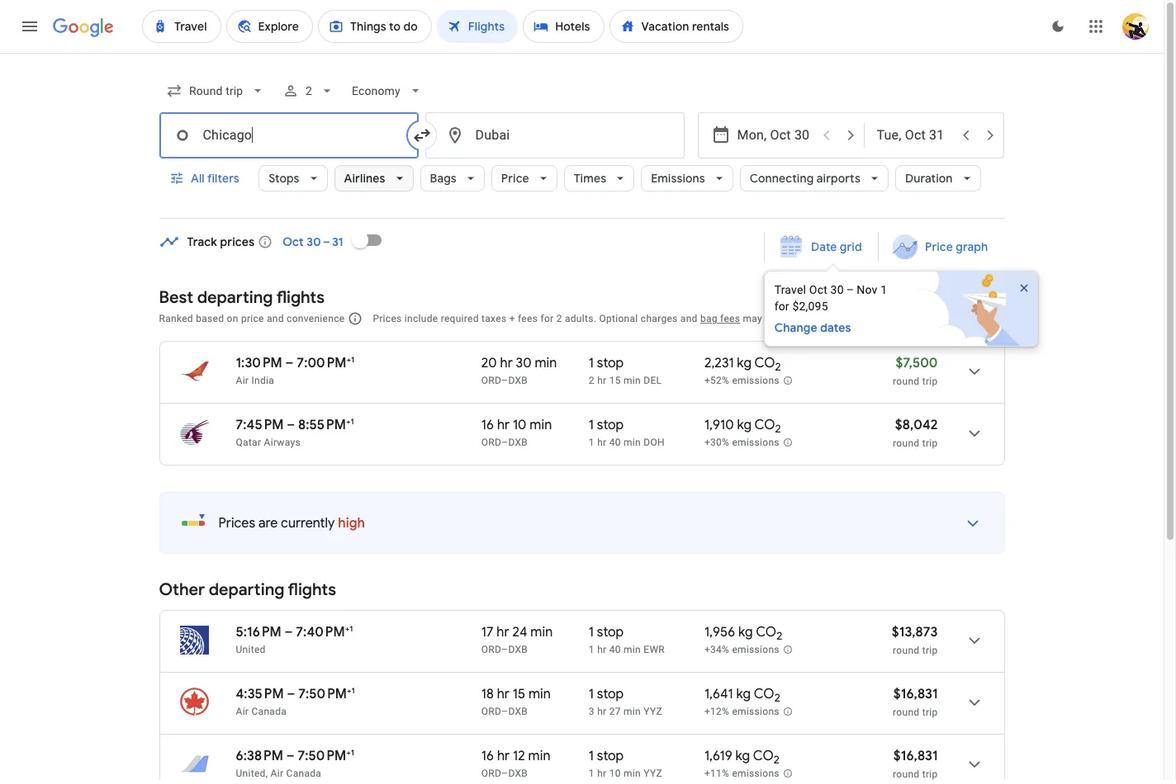 Task type: vqa. For each thing, say whether or not it's contained in the screenshot.
CONVENIENCE
yes



Task type: describe. For each thing, give the bounding box(es) containing it.
kg for 1,619
[[736, 749, 751, 765]]

hr inside 16 hr 10 min ord – dxb
[[497, 417, 510, 434]]

1 inside 5:16 pm – 7:40 pm + 1
[[350, 624, 353, 635]]

co for 1,910
[[755, 417, 776, 434]]

date grid button
[[768, 232, 875, 262]]

total duration 20 hr 30 min. element
[[482, 355, 589, 374]]

1 up layover (1 of 1) is a 1 hr 40 min layover at hamad international airport in doha. element
[[589, 417, 594, 434]]

may
[[743, 313, 763, 325]]

1,910
[[705, 417, 734, 434]]

passenger
[[795, 313, 844, 325]]

Departure time: 1:30 PM. text field
[[236, 355, 282, 372]]

16 hr 12 min ord – dxb
[[482, 749, 551, 780]]

1 stop flight. element for 18 hr 15 min
[[589, 687, 624, 706]]

swap origin and destination. image
[[412, 126, 432, 145]]

2,231
[[705, 355, 734, 372]]

4:35 pm
[[236, 687, 284, 703]]

connecting
[[750, 171, 814, 186]]

all filters button
[[159, 159, 252, 198]]

main menu image
[[20, 17, 40, 36]]

min inside 16 hr 10 min ord – dxb
[[530, 417, 552, 434]]

price graph button
[[883, 232, 1002, 262]]

ord for 20 hr 30 min
[[482, 375, 502, 387]]

40 for 16 hr 10 min
[[610, 437, 621, 449]]

1 stop 2 hr 15 min del
[[589, 355, 662, 387]]

layover (1 of 1) is a 1 hr 40 min layover at hamad international airport in doha. element
[[589, 436, 697, 450]]

air for 1:30 pm
[[236, 375, 249, 387]]

date grid
[[811, 240, 862, 255]]

other
[[159, 580, 205, 601]]

co for 1,619
[[753, 749, 774, 765]]

1 inside travel oct 30 – nov 1 for $2,095 change dates
[[881, 283, 888, 297]]

4:35 pm – 7:50 pm + 1
[[236, 686, 355, 703]]

emissions for 1,910
[[733, 437, 780, 449]]

17
[[482, 625, 494, 641]]

none search field containing all filters
[[159, 71, 1005, 219]]

1 down "3"
[[589, 749, 594, 765]]

2 inside popup button
[[306, 84, 312, 98]]

6:38 pm
[[236, 749, 283, 765]]

round for $16,831
[[893, 707, 920, 719]]

stops button
[[259, 159, 328, 198]]

learn more about ranking image
[[348, 312, 363, 326]]

stop for 20 hr 30 min
[[597, 355, 624, 372]]

12
[[513, 749, 525, 765]]

+ for 7:45 pm
[[346, 417, 351, 427]]

6:38 pm – 7:50 pm + 1
[[236, 748, 354, 765]]

16 for 16 hr 10 min
[[482, 417, 494, 434]]

co for 2,231
[[755, 355, 776, 372]]

passenger assistance button
[[795, 313, 897, 325]]

del
[[644, 375, 662, 387]]

$16,831 for $16,831
[[894, 749, 938, 765]]

ranked based on price and convenience
[[159, 313, 345, 325]]

qatar airways
[[236, 437, 301, 449]]

ranked
[[159, 313, 193, 325]]

+ for 5:16 pm
[[345, 624, 350, 635]]

2 and from the left
[[681, 313, 698, 325]]

apply.
[[765, 313, 793, 325]]

16 for 16 hr 12 min
[[482, 749, 494, 765]]

2 fees from the left
[[721, 313, 741, 325]]

bag
[[701, 313, 718, 325]]

min inside 1 stop 1 hr 40 min doh
[[624, 437, 641, 449]]

oct 30 – 31
[[283, 235, 344, 250]]

$16,831 round trip
[[893, 687, 938, 719]]

optional
[[599, 313, 638, 325]]

1 vertical spatial canada
[[286, 769, 322, 780]]

13873 US dollars text field
[[892, 625, 938, 641]]

arrival time: 7:50 pm on  tuesday, october 31. text field for 6:38 pm
[[298, 748, 354, 765]]

filters
[[207, 171, 239, 186]]

yyz for 1,619
[[644, 769, 663, 780]]

1 stop 3 hr 27 min yyz
[[589, 687, 663, 718]]

2 inside '1,619 kg co 2'
[[774, 754, 780, 768]]

Arrival time: 7:40 PM on  Tuesday, October 31. text field
[[296, 624, 353, 641]]

emissions for 2,231
[[733, 375, 780, 387]]

1 stop 1 hr 40 min ewr
[[589, 625, 665, 656]]

ewr
[[644, 645, 665, 656]]

– inside 20 hr 30 min ord – dxb
[[502, 375, 509, 387]]

kg for 1,910
[[738, 417, 752, 434]]

1 inside 7:45 pm – 8:55 pm + 1
[[351, 417, 354, 427]]

17 hr 24 min ord – dxb
[[482, 625, 553, 656]]

– inside 16 hr 10 min ord – dxb
[[502, 437, 509, 449]]

prices for prices are currently high
[[219, 516, 255, 532]]

$8,042
[[896, 417, 938, 434]]

ord for 18 hr 15 min
[[482, 707, 502, 718]]

1:30 pm – 7:00 pm + 1
[[236, 355, 355, 372]]

dxb for 15
[[509, 707, 528, 718]]

20 hr 30 min ord – dxb
[[482, 355, 557, 387]]

$7,500 round trip
[[893, 355, 938, 388]]

united
[[236, 645, 266, 656]]

10 inside 1 stop 1 hr 10 min yyz
[[610, 769, 621, 780]]

bags
[[430, 171, 457, 186]]

flights for best departing flights
[[277, 288, 325, 308]]

air for 4:35 pm
[[236, 707, 249, 718]]

min inside 20 hr 30 min ord – dxb
[[535, 355, 557, 372]]

price graph
[[926, 240, 989, 255]]

round for $7,500
[[893, 376, 920, 388]]

best
[[159, 288, 193, 308]]

departing for best
[[197, 288, 273, 308]]

layover (1 of 1) is a 3 hr 27 min layover at toronto pearson international airport in toronto. element
[[589, 706, 697, 719]]

prices for prices include required taxes + fees for 2 adults. optional charges and bag fees may apply. passenger assistance
[[373, 313, 402, 325]]

flight details. leaves o'hare international airport at 6:38 pm on monday, october 30 and arrives at dubai international airport at 7:50 pm on tuesday, october 31. image
[[955, 745, 995, 781]]

30 – nov
[[831, 283, 878, 297]]

Return text field
[[877, 113, 953, 158]]

hr inside 1 stop 3 hr 27 min yyz
[[598, 707, 607, 718]]

1,956 kg co 2
[[705, 625, 783, 644]]

kg for 2,231
[[737, 355, 752, 372]]

doh
[[644, 437, 665, 449]]

stops
[[269, 171, 300, 186]]

18 hr 15 min ord – dxb
[[482, 687, 551, 718]]

1 down total duration 16 hr 10 min. element at bottom
[[589, 437, 595, 449]]

united,
[[236, 769, 268, 780]]

$8,042 round trip
[[893, 417, 938, 450]]

co for 1,641
[[754, 687, 775, 703]]

1 up "layover (1 of 1) is a 1 hr 40 min layover at newark liberty international airport in newark." element
[[589, 625, 594, 641]]

– inside 5:16 pm – 7:40 pm + 1
[[285, 625, 293, 641]]

leaves o'hare international airport at 6:38 pm on monday, october 30 and arrives at dubai international airport at 7:50 pm on tuesday, october 31. element
[[236, 748, 354, 765]]

emissions button
[[641, 159, 734, 198]]

yyz for 1,641
[[644, 707, 663, 718]]

learn more about tracked prices image
[[258, 235, 273, 250]]

co for 1,956
[[756, 625, 777, 641]]

– inside 7:45 pm – 8:55 pm + 1
[[287, 417, 295, 434]]

connecting airports button
[[740, 159, 889, 198]]

kg for 1,956
[[739, 625, 753, 641]]

duration button
[[896, 159, 981, 198]]

0 vertical spatial canada
[[252, 707, 287, 718]]

$2,095
[[793, 300, 829, 313]]

Arrival time: 7:00 PM on  Tuesday, October 31. text field
[[297, 355, 355, 372]]

leaves o'hare international airport at 4:35 pm on monday, october 30 and arrives at dubai international airport at 7:50 pm on tuesday, october 31. element
[[236, 686, 355, 703]]

7:50 pm for 6:38 pm
[[298, 749, 346, 765]]

min inside 18 hr 15 min ord – dxb
[[529, 687, 551, 703]]

best departing flights
[[159, 288, 325, 308]]

trip for $7,500
[[923, 376, 938, 388]]

1,956
[[705, 625, 736, 641]]

7:45 pm – 8:55 pm + 1
[[236, 417, 354, 434]]

on
[[227, 313, 239, 325]]

emissions for 1,619
[[733, 769, 780, 780]]

8:55 pm
[[298, 417, 346, 434]]

india
[[252, 375, 274, 387]]

min inside 16 hr 12 min ord – dxb
[[529, 749, 551, 765]]

price
[[241, 313, 264, 325]]

– inside 17 hr 24 min ord – dxb
[[502, 645, 509, 656]]

graph
[[957, 240, 989, 255]]

2 button
[[276, 71, 342, 111]]

find the best price region
[[159, 221, 1056, 347]]

by:
[[962, 311, 979, 326]]

2 inside 2,231 kg co 2
[[776, 360, 781, 375]]

prices are currently high
[[219, 516, 365, 532]]

grid
[[840, 240, 862, 255]]

7:45 pm
[[236, 417, 284, 434]]

+ for 1:30 pm
[[347, 355, 351, 365]]

dxb for 30
[[509, 375, 528, 387]]

united, air canada
[[236, 769, 322, 780]]

air india
[[236, 375, 274, 387]]

stop for 17 hr 24 min
[[597, 625, 624, 641]]



Task type: locate. For each thing, give the bounding box(es) containing it.
1 vertical spatial departing
[[209, 580, 285, 601]]

stop inside 1 stop 1 hr 10 min yyz
[[597, 749, 624, 765]]

stop up layover (1 of 1) is a 1 hr 40 min layover at hamad international airport in doha. element
[[597, 417, 624, 434]]

1 inside 4:35 pm – 7:50 pm + 1
[[352, 686, 355, 697]]

None search field
[[159, 71, 1005, 219]]

air canada
[[236, 707, 287, 718]]

for inside travel oct 30 – nov 1 for $2,095 change dates
[[775, 300, 790, 313]]

trip for $13,873
[[923, 645, 938, 657]]

airways
[[264, 437, 301, 449]]

1 horizontal spatial prices
[[373, 313, 402, 325]]

emissions for 1,641
[[733, 707, 780, 718]]

15 inside 1 stop 2 hr 15 min del
[[610, 375, 621, 387]]

$16,831 down $13,873 round trip
[[894, 687, 938, 703]]

oct
[[283, 235, 304, 250], [810, 283, 828, 297]]

2 ord from the top
[[482, 437, 502, 449]]

1 vertical spatial 16
[[482, 749, 494, 765]]

2 round from the top
[[893, 438, 920, 450]]

change
[[775, 321, 818, 336]]

8042 US dollars text field
[[896, 417, 938, 434]]

7:50 pm up united, air canada on the bottom left
[[298, 749, 346, 765]]

ord down "20" on the top left of page
[[482, 375, 502, 387]]

0 vertical spatial prices
[[373, 313, 402, 325]]

3 dxb from the top
[[509, 645, 528, 656]]

– right 5:16 pm
[[285, 625, 293, 641]]

Departure time: 5:16 PM. text field
[[236, 625, 282, 641]]

dxb inside 16 hr 12 min ord – dxb
[[509, 769, 528, 780]]

hr inside 1 stop 1 hr 40 min doh
[[598, 437, 607, 449]]

price button
[[492, 159, 558, 198]]

16831 US dollars text field
[[894, 687, 938, 703]]

ord for 16 hr 10 min
[[482, 437, 502, 449]]

1 right 30 – nov
[[881, 283, 888, 297]]

10 down '27'
[[610, 769, 621, 780]]

3 stop from the top
[[597, 625, 624, 641]]

price for price graph
[[926, 240, 954, 255]]

4 round from the top
[[893, 707, 920, 719]]

1 stop flight. element up 1 stop 3 hr 27 min yyz
[[589, 625, 624, 644]]

1 stop flight. element down optional
[[589, 355, 624, 374]]

dxb for 10
[[509, 437, 528, 449]]

ord down 17
[[482, 645, 502, 656]]

1 vertical spatial 7:50 pm
[[298, 749, 346, 765]]

1,910 kg co 2
[[705, 417, 782, 436]]

16831 US dollars text field
[[894, 749, 938, 765]]

– down total duration 18 hr 15 min. element
[[502, 707, 509, 718]]

round down $16,831 text field
[[893, 707, 920, 719]]

– inside 4:35 pm – 7:50 pm + 1
[[287, 687, 295, 703]]

1 dxb from the top
[[509, 375, 528, 387]]

1 $16,831 from the top
[[894, 687, 938, 703]]

canada down 4:35 pm text field
[[252, 707, 287, 718]]

required
[[441, 313, 479, 325]]

total duration 16 hr 10 min. element
[[482, 417, 589, 436]]

dxb down total duration 16 hr 10 min. element at bottom
[[509, 437, 528, 449]]

flight details. leaves o'hare international airport at 4:35 pm on monday, october 30 and arrives at dubai international airport at 7:50 pm on tuesday, october 31. image
[[955, 683, 995, 723]]

7:00 pm
[[297, 355, 347, 372]]

hr inside 20 hr 30 min ord – dxb
[[500, 355, 513, 372]]

kg up +52% emissions
[[737, 355, 752, 372]]

2 emissions from the top
[[733, 437, 780, 449]]

currently
[[281, 516, 335, 532]]

0 horizontal spatial prices
[[219, 516, 255, 532]]

2 16 from the top
[[482, 749, 494, 765]]

– up united, air canada on the bottom left
[[287, 749, 295, 765]]

dxb for 24
[[509, 645, 528, 656]]

+34% emissions
[[705, 645, 780, 656]]

1 vertical spatial oct
[[810, 283, 828, 297]]

1 1 stop flight. element from the top
[[589, 355, 624, 374]]

stop inside 1 stop 1 hr 40 min doh
[[597, 417, 624, 434]]

flights up 7:40 pm
[[288, 580, 336, 601]]

– down total duration 16 hr 10 min. element at bottom
[[502, 437, 509, 449]]

15 inside 18 hr 15 min ord – dxb
[[513, 687, 526, 703]]

flights up "convenience"
[[277, 288, 325, 308]]

departing up the on
[[197, 288, 273, 308]]

co inside 1,910 kg co 2
[[755, 417, 776, 434]]

emissions down 2,231 kg co 2
[[733, 375, 780, 387]]

dxb
[[509, 375, 528, 387], [509, 437, 528, 449], [509, 645, 528, 656], [509, 707, 528, 718], [509, 769, 528, 780]]

– inside 1:30 pm – 7:00 pm + 1
[[286, 355, 294, 372]]

1 trip from the top
[[923, 376, 938, 388]]

duration
[[906, 171, 953, 186]]

kg inside 1,956 kg co 2
[[739, 625, 753, 641]]

4 stop from the top
[[597, 687, 624, 703]]

1 horizontal spatial oct
[[810, 283, 828, 297]]

stop inside 1 stop 2 hr 15 min del
[[597, 355, 624, 372]]

1 vertical spatial price
[[926, 240, 954, 255]]

airlines
[[344, 171, 386, 186]]

2 inside 1,956 kg co 2
[[777, 630, 783, 644]]

None text field
[[159, 112, 419, 159]]

yyz inside 1 stop 3 hr 27 min yyz
[[644, 707, 663, 718]]

4 emissions from the top
[[733, 707, 780, 718]]

departing for other
[[209, 580, 285, 601]]

emissions
[[651, 171, 705, 186]]

1 stop from the top
[[597, 355, 624, 372]]

0 horizontal spatial 15
[[513, 687, 526, 703]]

1 stop flight. element for 16 hr 12 min
[[589, 749, 624, 768]]

dxb inside 20 hr 30 min ord – dxb
[[509, 375, 528, 387]]

1 stop flight. element down the layover (1 of 1) is a 2 hr 15 min layover at indira gandhi international airport in new delhi. element
[[589, 417, 624, 436]]

trip inside the $16,831 round trip
[[923, 707, 938, 719]]

2 inside 1,641 kg co 2
[[775, 692, 781, 706]]

kg up +11% emissions
[[736, 749, 751, 765]]

emissions down '1,619 kg co 2'
[[733, 769, 780, 780]]

1 and from the left
[[267, 313, 284, 325]]

1 inside 1:30 pm – 7:00 pm + 1
[[351, 355, 355, 365]]

Departure time: 4:35 PM. text field
[[236, 687, 284, 703]]

air left india
[[236, 375, 249, 387]]

2 trip from the top
[[923, 438, 938, 450]]

+ inside the 6:38 pm – 7:50 pm + 1
[[346, 748, 351, 759]]

0 horizontal spatial 10
[[513, 417, 527, 434]]

0 vertical spatial departing
[[197, 288, 273, 308]]

min left doh
[[624, 437, 641, 449]]

date
[[811, 240, 837, 255]]

2 stop from the top
[[597, 417, 624, 434]]

stop for 16 hr 10 min
[[597, 417, 624, 434]]

3
[[589, 707, 595, 718]]

– down total duration 17 hr 24 min. element
[[502, 645, 509, 656]]

stop inside 1 stop 3 hr 27 min yyz
[[597, 687, 624, 703]]

1 yyz from the top
[[644, 707, 663, 718]]

0 vertical spatial 10
[[513, 417, 527, 434]]

include
[[405, 313, 438, 325]]

0 vertical spatial flights
[[277, 288, 325, 308]]

+30%
[[705, 437, 730, 449]]

arrival time: 7:50 pm on  tuesday, october 31. text field down 7:40 pm
[[298, 686, 355, 703]]

1 vertical spatial $16,831
[[894, 749, 938, 765]]

close image
[[1018, 282, 1031, 295]]

dxb down 24
[[509, 645, 528, 656]]

hr inside 16 hr 12 min ord – dxb
[[497, 749, 510, 765]]

2 $16,831 from the top
[[894, 749, 938, 765]]

stop for 18 hr 15 min
[[597, 687, 624, 703]]

15 left del
[[610, 375, 621, 387]]

yyz down layover (1 of 1) is a 3 hr 27 min layover at toronto pearson international airport in toronto. element
[[644, 769, 663, 780]]

1 vertical spatial 40
[[610, 645, 621, 656]]

bag fees button
[[701, 313, 741, 325]]

Departure time: 6:38 PM. text field
[[236, 749, 283, 765]]

round
[[893, 376, 920, 388], [893, 438, 920, 450], [893, 645, 920, 657], [893, 707, 920, 719]]

7:50 pm
[[298, 687, 347, 703], [298, 749, 346, 765]]

3 trip from the top
[[923, 645, 938, 657]]

10 inside 16 hr 10 min ord – dxb
[[513, 417, 527, 434]]

for left adults.
[[541, 313, 554, 325]]

– right 1:30 pm
[[286, 355, 294, 372]]

departing up 5:16 pm
[[209, 580, 285, 601]]

trip for $16,831
[[923, 707, 938, 719]]

2
[[306, 84, 312, 98], [557, 313, 563, 325], [776, 360, 781, 375], [589, 375, 595, 387], [776, 422, 782, 436], [777, 630, 783, 644], [775, 692, 781, 706], [774, 754, 780, 768]]

kg inside 1,910 kg co 2
[[738, 417, 752, 434]]

and right price
[[267, 313, 284, 325]]

fees
[[518, 313, 538, 325], [721, 313, 741, 325]]

price for price
[[502, 171, 530, 186]]

emissions down 1,910 kg co 2
[[733, 437, 780, 449]]

0 vertical spatial 7:50 pm
[[298, 687, 347, 703]]

hr inside 17 hr 24 min ord – dxb
[[497, 625, 510, 641]]

0 horizontal spatial fees
[[518, 313, 538, 325]]

None field
[[159, 76, 273, 106], [345, 76, 430, 106], [159, 76, 273, 106], [345, 76, 430, 106]]

0 vertical spatial 16
[[482, 417, 494, 434]]

– down total duration 20 hr 30 min. element
[[502, 375, 509, 387]]

5:16 pm
[[236, 625, 282, 641]]

4 1 stop flight. element from the top
[[589, 687, 624, 706]]

0 horizontal spatial price
[[502, 171, 530, 186]]

1 right 7:40 pm
[[350, 624, 353, 635]]

7:50 pm down 7:40 pm
[[298, 687, 347, 703]]

1 down adults.
[[589, 355, 594, 372]]

1 stop flight. element for 17 hr 24 min
[[589, 625, 624, 644]]

dxb down "30"
[[509, 375, 528, 387]]

based
[[196, 313, 224, 325]]

oct right learn more about tracked prices 'icon'
[[283, 235, 304, 250]]

10 down 20 hr 30 min ord – dxb
[[513, 417, 527, 434]]

16 inside 16 hr 12 min ord – dxb
[[482, 749, 494, 765]]

5 ord from the top
[[482, 769, 502, 780]]

4 ord from the top
[[482, 707, 502, 718]]

hr inside 18 hr 15 min ord – dxb
[[497, 687, 510, 703]]

hr inside 1 stop 1 hr 40 min ewr
[[598, 645, 607, 656]]

1 40 from the top
[[610, 437, 621, 449]]

kg inside '1,619 kg co 2'
[[736, 749, 751, 765]]

leaves o'hare international airport at 7:45 pm on monday, october 30 and arrives at dubai international airport at 8:55 pm on tuesday, october 31. element
[[236, 417, 354, 434]]

price inside button
[[926, 240, 954, 255]]

$7,500
[[896, 355, 938, 372]]

round down $7,500
[[893, 376, 920, 388]]

15 right 18
[[513, 687, 526, 703]]

ord down 18
[[482, 707, 502, 718]]

change dates button
[[775, 320, 888, 336]]

emissions down 1,956 kg co 2
[[733, 645, 780, 656]]

kg inside 1,641 kg co 2
[[737, 687, 751, 703]]

loading results progress bar
[[0, 53, 1164, 56]]

+11% emissions
[[705, 769, 780, 780]]

1 fees from the left
[[518, 313, 538, 325]]

min inside 17 hr 24 min ord – dxb
[[531, 625, 553, 641]]

+ inside 4:35 pm – 7:50 pm + 1
[[347, 686, 352, 697]]

co inside '1,619 kg co 2'
[[753, 749, 774, 765]]

flight details. leaves o'hare international airport at 5:16 pm on monday, october 30 and arrives at dubai international airport at 7:40 pm on tuesday, october 31. image
[[955, 621, 995, 661]]

round down $13,873 text box
[[893, 645, 920, 657]]

arrival time: 7:50 pm on  tuesday, october 31. text field up united, air canada on the bottom left
[[298, 748, 354, 765]]

+30% emissions
[[705, 437, 780, 449]]

layover (1 of 1) is a 1 hr 10 min layover at toronto pearson international airport in toronto. element
[[589, 768, 697, 781]]

total duration 16 hr 12 min. element
[[482, 749, 589, 768]]

more details image
[[953, 504, 993, 544]]

fees right 'bag'
[[721, 313, 741, 325]]

4 dxb from the top
[[509, 707, 528, 718]]

round down 8042 us dollars text field
[[893, 438, 920, 450]]

1 vertical spatial 10
[[610, 769, 621, 780]]

min
[[535, 355, 557, 372], [624, 375, 641, 387], [530, 417, 552, 434], [624, 437, 641, 449], [531, 625, 553, 641], [624, 645, 641, 656], [529, 687, 551, 703], [624, 707, 641, 718], [529, 749, 551, 765], [624, 769, 641, 780]]

16 hr 10 min ord – dxb
[[482, 417, 552, 449]]

min inside 1 stop 1 hr 10 min yyz
[[624, 769, 641, 780]]

co inside 1,956 kg co 2
[[756, 625, 777, 641]]

co
[[755, 355, 776, 372], [755, 417, 776, 434], [756, 625, 777, 641], [754, 687, 775, 703], [753, 749, 774, 765]]

assistance
[[847, 313, 897, 325]]

1 up "3"
[[589, 687, 594, 703]]

change appearance image
[[1039, 7, 1078, 46]]

1 vertical spatial prices
[[219, 516, 255, 532]]

1 down total duration 16 hr 12 min. element
[[589, 769, 595, 780]]

layover (1 of 1) is a 2 hr 15 min layover at indira gandhi international airport in new delhi. element
[[589, 374, 697, 388]]

flights for other departing flights
[[288, 580, 336, 601]]

7:50 pm for 4:35 pm
[[298, 687, 347, 703]]

ord down total duration 16 hr 10 min. element at bottom
[[482, 437, 502, 449]]

connecting airports
[[750, 171, 861, 186]]

flights
[[277, 288, 325, 308], [288, 580, 336, 601]]

0 horizontal spatial for
[[541, 313, 554, 325]]

3 round from the top
[[893, 645, 920, 657]]

0 vertical spatial oct
[[283, 235, 304, 250]]

0 vertical spatial air
[[236, 375, 249, 387]]

0 vertical spatial $16,831
[[894, 687, 938, 703]]

16 inside 16 hr 10 min ord – dxb
[[482, 417, 494, 434]]

min right '27'
[[624, 707, 641, 718]]

1 horizontal spatial and
[[681, 313, 698, 325]]

1 inside the 6:38 pm – 7:50 pm + 1
[[351, 748, 354, 759]]

min right "30"
[[535, 355, 557, 372]]

– inside 16 hr 12 min ord – dxb
[[502, 769, 509, 780]]

canada
[[252, 707, 287, 718], [286, 769, 322, 780]]

$16,831
[[894, 687, 938, 703], [894, 749, 938, 765]]

flight details. leaves o'hare international airport at 1:30 pm on monday, october 30 and arrives at dubai international airport at 7:00 pm on tuesday, october 31. image
[[955, 352, 995, 392]]

co inside 2,231 kg co 2
[[755, 355, 776, 372]]

5 stop from the top
[[597, 749, 624, 765]]

20
[[482, 355, 497, 372]]

+ inside 1:30 pm – 7:00 pm + 1
[[347, 355, 351, 365]]

+ inside 7:45 pm – 8:55 pm + 1
[[346, 417, 351, 427]]

+ for 6:38 pm
[[346, 748, 351, 759]]

1 vertical spatial 15
[[513, 687, 526, 703]]

0 vertical spatial arrival time: 7:50 pm on  tuesday, october 31. text field
[[298, 686, 355, 703]]

1 horizontal spatial for
[[775, 300, 790, 313]]

2 inside 1,910 kg co 2
[[776, 422, 782, 436]]

ord inside 16 hr 12 min ord – dxb
[[482, 769, 502, 780]]

yyz right '27'
[[644, 707, 663, 718]]

1 down total duration 17 hr 24 min. element
[[589, 645, 595, 656]]

1 16 from the top
[[482, 417, 494, 434]]

dxb inside 16 hr 10 min ord – dxb
[[509, 437, 528, 449]]

kg up +34% emissions in the right of the page
[[739, 625, 753, 641]]

0 vertical spatial yyz
[[644, 707, 663, 718]]

min inside 1 stop 3 hr 27 min yyz
[[624, 707, 641, 718]]

arrival time: 7:50 pm on  tuesday, october 31. text field for 4:35 pm
[[298, 686, 355, 703]]

24
[[513, 625, 528, 641]]

5 dxb from the top
[[509, 769, 528, 780]]

track
[[187, 235, 217, 250]]

oct up $2,095
[[810, 283, 828, 297]]

trip
[[923, 376, 938, 388], [923, 438, 938, 450], [923, 645, 938, 657], [923, 707, 938, 719]]

$13,873 round trip
[[892, 625, 938, 657]]

1 stop flight. element
[[589, 355, 624, 374], [589, 417, 624, 436], [589, 625, 624, 644], [589, 687, 624, 706], [589, 749, 624, 768]]

round inside $8,042 round trip
[[893, 438, 920, 450]]

Departure text field
[[738, 113, 814, 158]]

0 vertical spatial price
[[502, 171, 530, 186]]

ord for 16 hr 12 min
[[482, 769, 502, 780]]

0 horizontal spatial and
[[267, 313, 284, 325]]

hr inside 1 stop 1 hr 10 min yyz
[[598, 769, 607, 780]]

trip down $7,500 text field
[[923, 376, 938, 388]]

–
[[286, 355, 294, 372], [502, 375, 509, 387], [287, 417, 295, 434], [502, 437, 509, 449], [285, 625, 293, 641], [502, 645, 509, 656], [287, 687, 295, 703], [502, 707, 509, 718], [287, 749, 295, 765], [502, 769, 509, 780]]

co up +11% emissions
[[753, 749, 774, 765]]

co up +52% emissions
[[755, 355, 776, 372]]

18
[[482, 687, 494, 703]]

Arrival time: 7:50 PM on  Tuesday, October 31. text field
[[298, 686, 355, 703], [298, 748, 354, 765]]

2 40 from the top
[[610, 645, 621, 656]]

7:40 pm
[[296, 625, 345, 641]]

ord inside 17 hr 24 min ord – dxb
[[482, 645, 502, 656]]

co up +30% emissions
[[755, 417, 776, 434]]

1 right 7:00 pm
[[351, 355, 355, 365]]

kg
[[737, 355, 752, 372], [738, 417, 752, 434], [739, 625, 753, 641], [737, 687, 751, 703], [736, 749, 751, 765]]

and left 'bag'
[[681, 313, 698, 325]]

layover (1 of 1) is a 1 hr 40 min layover at newark liberty international airport in newark. element
[[589, 644, 697, 657]]

3 emissions from the top
[[733, 645, 780, 656]]

are
[[259, 516, 278, 532]]

sort by:
[[936, 311, 979, 326]]

5 1 stop flight. element from the top
[[589, 749, 624, 768]]

airports
[[817, 171, 861, 186]]

– right 4:35 pm text field
[[287, 687, 295, 703]]

10
[[513, 417, 527, 434], [610, 769, 621, 780]]

qatar
[[236, 437, 261, 449]]

3 1 stop flight. element from the top
[[589, 625, 624, 644]]

16
[[482, 417, 494, 434], [482, 749, 494, 765]]

stop up the layover (1 of 1) is a 2 hr 15 min layover at indira gandhi international airport in new delhi. element
[[597, 355, 624, 372]]

price right bags popup button
[[502, 171, 530, 186]]

track prices
[[187, 235, 255, 250]]

5 emissions from the top
[[733, 769, 780, 780]]

5:16 pm – 7:40 pm + 1
[[236, 624, 353, 641]]

1,641
[[705, 687, 734, 703]]

trip down $16,831 text field
[[923, 707, 938, 719]]

ord
[[482, 375, 502, 387], [482, 437, 502, 449], [482, 645, 502, 656], [482, 707, 502, 718], [482, 769, 502, 780]]

leaves o'hare international airport at 1:30 pm on monday, october 30 and arrives at dubai international airport at 7:00 pm on tuesday, october 31. element
[[236, 355, 355, 372]]

0 vertical spatial 40
[[610, 437, 621, 449]]

emissions for 1,956
[[733, 645, 780, 656]]

ord for 17 hr 24 min
[[482, 645, 502, 656]]

1 vertical spatial air
[[236, 707, 249, 718]]

air down departure time: 6:38 pm. text field on the left bottom of the page
[[271, 769, 284, 780]]

ord inside 20 hr 30 min ord – dxb
[[482, 375, 502, 387]]

kg inside 2,231 kg co 2
[[737, 355, 752, 372]]

charges
[[641, 313, 678, 325]]

stop up 'layover (1 of 1) is a 1 hr 10 min layover at toronto pearson international airport in toronto.' element
[[597, 749, 624, 765]]

bags button
[[420, 159, 485, 198]]

total duration 18 hr 15 min. element
[[482, 687, 589, 706]]

min inside 1 stop 1 hr 40 min ewr
[[624, 645, 641, 656]]

min right 18
[[529, 687, 551, 703]]

+ inside 5:16 pm – 7:40 pm + 1
[[345, 624, 350, 635]]

min right 12
[[529, 749, 551, 765]]

total duration 17 hr 24 min. element
[[482, 625, 589, 644]]

dxb inside 18 hr 15 min ord – dxb
[[509, 707, 528, 718]]

7:50 pm inside 4:35 pm – 7:50 pm + 1
[[298, 687, 347, 703]]

min down 20 hr 30 min ord – dxb
[[530, 417, 552, 434]]

ord inside 16 hr 10 min ord – dxb
[[482, 437, 502, 449]]

trip down 8042 us dollars text field
[[923, 438, 938, 450]]

convenience
[[287, 313, 345, 325]]

hr
[[500, 355, 513, 372], [598, 375, 607, 387], [497, 417, 510, 434], [598, 437, 607, 449], [497, 625, 510, 641], [598, 645, 607, 656], [497, 687, 510, 703], [598, 707, 607, 718], [497, 749, 510, 765], [598, 769, 607, 780]]

1 round from the top
[[893, 376, 920, 388]]

1 right 8:55 pm
[[351, 417, 354, 427]]

emissions
[[733, 375, 780, 387], [733, 437, 780, 449], [733, 645, 780, 656], [733, 707, 780, 718], [733, 769, 780, 780]]

7500 US dollars text field
[[896, 355, 938, 372]]

dxb for 12
[[509, 769, 528, 780]]

2 yyz from the top
[[644, 769, 663, 780]]

1 stop flight. element down '27'
[[589, 749, 624, 768]]

stop inside 1 stop 1 hr 40 min ewr
[[597, 625, 624, 641]]

$16,831 for $16,831 round trip
[[894, 687, 938, 703]]

leaves o'hare international airport at 5:16 pm on monday, october 30 and arrives at dubai international airport at 7:40 pm on tuesday, october 31. element
[[236, 624, 353, 641]]

1 stop 1 hr 10 min yyz
[[589, 749, 663, 780]]

1 horizontal spatial 10
[[610, 769, 621, 780]]

co inside 1,641 kg co 2
[[754, 687, 775, 703]]

1 stop flight. element for 20 hr 30 min
[[589, 355, 624, 374]]

2 dxb from the top
[[509, 437, 528, 449]]

$16,831 down the $16,831 round trip
[[894, 749, 938, 765]]

1 ord from the top
[[482, 375, 502, 387]]

+52%
[[705, 375, 730, 387]]

stop up '27'
[[597, 687, 624, 703]]

1 horizontal spatial fees
[[721, 313, 741, 325]]

travel
[[775, 283, 807, 297]]

None text field
[[425, 112, 685, 159]]

stop up "layover (1 of 1) is a 1 hr 40 min layover at newark liberty international airport in newark." element
[[597, 625, 624, 641]]

Departure time: 7:45 PM. text field
[[236, 417, 284, 434]]

round inside $13,873 round trip
[[893, 645, 920, 657]]

stop for 16 hr 12 min
[[597, 749, 624, 765]]

times button
[[564, 159, 635, 198]]

1 horizontal spatial price
[[926, 240, 954, 255]]

1 stop flight. element up '27'
[[589, 687, 624, 706]]

hr inside 1 stop 2 hr 15 min del
[[598, 375, 607, 387]]

7:50 pm inside the 6:38 pm – 7:50 pm + 1
[[298, 749, 346, 765]]

for down travel
[[775, 300, 790, 313]]

emissions down 1,641 kg co 2
[[733, 707, 780, 718]]

prices right the learn more about ranking icon
[[373, 313, 402, 325]]

dxb down total duration 18 hr 15 min. element
[[509, 707, 528, 718]]

trip down $13,873
[[923, 645, 938, 657]]

times
[[574, 171, 607, 186]]

round for $13,873
[[893, 645, 920, 657]]

$16,831 inside the $16,831 round trip
[[894, 687, 938, 703]]

trip inside $13,873 round trip
[[923, 645, 938, 657]]

co up +34% emissions in the right of the page
[[756, 625, 777, 641]]

prices include required taxes + fees for 2 adults. optional charges and bag fees may apply. passenger assistance
[[373, 313, 897, 325]]

1 stop flight. element for 16 hr 10 min
[[589, 417, 624, 436]]

– inside the 6:38 pm – 7:50 pm + 1
[[287, 749, 295, 765]]

2 vertical spatial air
[[271, 769, 284, 780]]

price inside popup button
[[502, 171, 530, 186]]

$13,873
[[892, 625, 938, 641]]

main content
[[159, 221, 1056, 781]]

40 left doh
[[610, 437, 621, 449]]

0 horizontal spatial oct
[[283, 235, 304, 250]]

yyz inside 1 stop 1 hr 10 min yyz
[[644, 769, 663, 780]]

round for $8,042
[[893, 438, 920, 450]]

sort by: button
[[929, 303, 1005, 333]]

round inside $7,500 round trip
[[893, 376, 920, 388]]

1 inside 1 stop 3 hr 27 min yyz
[[589, 687, 594, 703]]

4 trip from the top
[[923, 707, 938, 719]]

1 emissions from the top
[[733, 375, 780, 387]]

+ for 4:35 pm
[[347, 686, 352, 697]]

price
[[502, 171, 530, 186], [926, 240, 954, 255]]

1 stop 1 hr 40 min doh
[[589, 417, 665, 449]]

dxb inside 17 hr 24 min ord – dxb
[[509, 645, 528, 656]]

40 for 17 hr 24 min
[[610, 645, 621, 656]]

dxb down 12
[[509, 769, 528, 780]]

40 inside 1 stop 1 hr 40 min doh
[[610, 437, 621, 449]]

oct inside travel oct 30 – nov 1 for $2,095 change dates
[[810, 283, 828, 297]]

40 left the ewr at the right bottom of page
[[610, 645, 621, 656]]

40 inside 1 stop 1 hr 40 min ewr
[[610, 645, 621, 656]]

all filters
[[190, 171, 239, 186]]

ord inside 18 hr 15 min ord – dxb
[[482, 707, 502, 718]]

30 – 31
[[307, 235, 344, 250]]

2 1 stop flight. element from the top
[[589, 417, 624, 436]]

1 horizontal spatial 15
[[610, 375, 621, 387]]

Arrival time: 8:55 PM on  Tuesday, October 31. text field
[[298, 417, 354, 434]]

– inside 18 hr 15 min ord – dxb
[[502, 707, 509, 718]]

trip inside $7,500 round trip
[[923, 376, 938, 388]]

sort
[[936, 311, 959, 326]]

1 vertical spatial flights
[[288, 580, 336, 601]]

– down total duration 16 hr 12 min. element
[[502, 769, 509, 780]]

1 vertical spatial yyz
[[644, 769, 663, 780]]

min left the ewr at the right bottom of page
[[624, 645, 641, 656]]

16 down "20" on the top left of page
[[482, 417, 494, 434]]

canada down the 6:38 pm – 7:50 pm + 1
[[286, 769, 322, 780]]

3 ord from the top
[[482, 645, 502, 656]]

1 inside 1 stop 2 hr 15 min del
[[589, 355, 594, 372]]

0 vertical spatial 15
[[610, 375, 621, 387]]

+12% emissions
[[705, 707, 780, 718]]

flight details. leaves o'hare international airport at 7:45 pm on monday, october 30 and arrives at dubai international airport at 8:55 pm on tuesday, october 31. image
[[955, 414, 995, 454]]

+12%
[[705, 707, 730, 718]]

trip inside $8,042 round trip
[[923, 438, 938, 450]]

round inside the $16,831 round trip
[[893, 707, 920, 719]]

2,231 kg co 2
[[705, 355, 781, 375]]

– up airways
[[287, 417, 295, 434]]

min inside 1 stop 2 hr 15 min del
[[624, 375, 641, 387]]

2 inside 1 stop 2 hr 15 min del
[[589, 375, 595, 387]]

trip for $8,042
[[923, 438, 938, 450]]

main content containing best departing flights
[[159, 221, 1056, 781]]

1 vertical spatial arrival time: 7:50 pm on  tuesday, october 31. text field
[[298, 748, 354, 765]]

high
[[338, 516, 365, 532]]

kg for 1,641
[[737, 687, 751, 703]]



